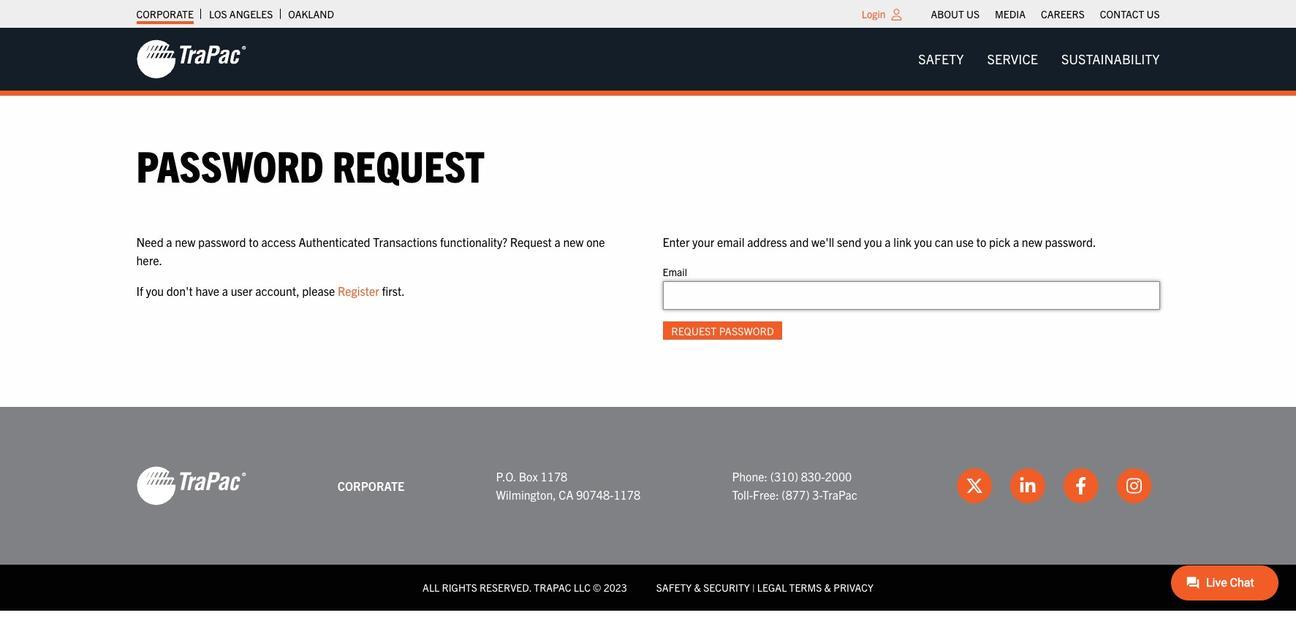 Task type: locate. For each thing, give the bounding box(es) containing it.
menu bar containing safety
[[907, 44, 1172, 74]]

1 vertical spatial menu bar
[[907, 44, 1172, 74]]

1 horizontal spatial to
[[977, 234, 987, 249]]

1 horizontal spatial safety
[[919, 50, 964, 67]]

1 new from the left
[[175, 234, 196, 249]]

0 horizontal spatial to
[[249, 234, 259, 249]]

service link
[[976, 44, 1050, 74]]

0 vertical spatial corporate
[[136, 7, 194, 20]]

us right contact
[[1147, 7, 1160, 20]]

1 vertical spatial corporate
[[338, 479, 405, 493]]

2 us from the left
[[1147, 7, 1160, 20]]

legal
[[758, 582, 787, 595]]

use
[[956, 234, 974, 249]]

1 horizontal spatial request
[[510, 234, 552, 249]]

menu bar up the service at the top of the page
[[924, 4, 1168, 24]]

0 horizontal spatial &
[[694, 582, 701, 595]]

2 horizontal spatial new
[[1022, 234, 1043, 249]]

corporate
[[136, 7, 194, 20], [338, 479, 405, 493]]

trapac
[[823, 488, 858, 503]]

1 horizontal spatial 1178
[[614, 488, 641, 503]]

1178 right ca
[[614, 488, 641, 503]]

0 vertical spatial safety
[[919, 50, 964, 67]]

2 corporate image from the top
[[136, 466, 246, 507]]

0 horizontal spatial 1178
[[541, 469, 568, 484]]

0 horizontal spatial us
[[967, 7, 980, 20]]

1 vertical spatial 1178
[[614, 488, 641, 503]]

rights
[[442, 582, 477, 595]]

1 horizontal spatial &
[[825, 582, 832, 595]]

1178 up ca
[[541, 469, 568, 484]]

phone: (310) 830-2000 toll-free: (877) 3-trapac
[[732, 469, 858, 503]]

all
[[423, 582, 440, 595]]

0 vertical spatial menu bar
[[924, 4, 1168, 24]]

0 horizontal spatial you
[[146, 284, 164, 298]]

to right the use
[[977, 234, 987, 249]]

1 us from the left
[[967, 7, 980, 20]]

sustainability
[[1062, 50, 1160, 67]]

oakland link
[[288, 4, 334, 24]]

new right need
[[175, 234, 196, 249]]

need
[[136, 234, 164, 249]]

ca
[[559, 488, 574, 503]]

1 vertical spatial corporate image
[[136, 466, 246, 507]]

send
[[837, 234, 862, 249]]

0 horizontal spatial corporate
[[136, 7, 194, 20]]

safety for safety
[[919, 50, 964, 67]]

|
[[752, 582, 755, 595]]

0 vertical spatial request
[[332, 138, 485, 192]]

0 vertical spatial corporate image
[[136, 39, 246, 80]]

&
[[694, 582, 701, 595], [825, 582, 832, 595]]

0 horizontal spatial new
[[175, 234, 196, 249]]

menu bar down careers
[[907, 44, 1172, 74]]

all rights reserved. trapac llc © 2023
[[423, 582, 627, 595]]

safety inside "menu bar"
[[919, 50, 964, 67]]

corporate link
[[136, 4, 194, 24]]

None submit
[[663, 322, 783, 340]]

careers
[[1041, 7, 1085, 20]]

first.
[[382, 284, 405, 298]]

1 horizontal spatial new
[[563, 234, 584, 249]]

box
[[519, 469, 538, 484]]

contact us link
[[1100, 4, 1160, 24]]

a
[[166, 234, 172, 249], [555, 234, 561, 249], [885, 234, 891, 249], [1014, 234, 1020, 249], [222, 284, 228, 298]]

us
[[967, 7, 980, 20], [1147, 7, 1160, 20]]

1 horizontal spatial corporate
[[338, 479, 405, 493]]

password
[[198, 234, 246, 249]]

email
[[663, 266, 687, 279]]

none submit inside password request main content
[[663, 322, 783, 340]]

privacy
[[834, 582, 874, 595]]

enter your email address and we'll send you a link you can use to pick a new password.
[[663, 234, 1097, 249]]

pick
[[990, 234, 1011, 249]]

service
[[988, 50, 1038, 67]]

& left security
[[694, 582, 701, 595]]

you right link
[[915, 234, 933, 249]]

to left access
[[249, 234, 259, 249]]

email
[[717, 234, 745, 249]]

us for contact us
[[1147, 7, 1160, 20]]

to
[[249, 234, 259, 249], [977, 234, 987, 249]]

footer
[[0, 408, 1297, 611]]

legal terms & privacy link
[[758, 582, 874, 595]]

us right about on the top right of the page
[[967, 7, 980, 20]]

can
[[935, 234, 954, 249]]

safety down about on the top right of the page
[[919, 50, 964, 67]]

you right send
[[865, 234, 882, 249]]

safety left security
[[657, 582, 692, 595]]

contact
[[1100, 7, 1145, 20]]

password
[[136, 138, 324, 192]]

transactions
[[373, 234, 438, 249]]

0 horizontal spatial safety
[[657, 582, 692, 595]]

new
[[175, 234, 196, 249], [563, 234, 584, 249], [1022, 234, 1043, 249]]

if
[[136, 284, 143, 298]]

& right "terms"
[[825, 582, 832, 595]]

terms
[[790, 582, 822, 595]]

sustainability link
[[1050, 44, 1172, 74]]

1 vertical spatial safety
[[657, 582, 692, 595]]

wilmington,
[[496, 488, 556, 503]]

menu bar
[[924, 4, 1168, 24], [907, 44, 1172, 74]]

1 horizontal spatial us
[[1147, 7, 1160, 20]]

us inside about us "link"
[[967, 7, 980, 20]]

authenticated
[[299, 234, 370, 249]]

corporate image
[[136, 39, 246, 80], [136, 466, 246, 507]]

safety & security | legal terms & privacy
[[657, 582, 874, 595]]

safety link
[[907, 44, 976, 74]]

request
[[332, 138, 485, 192], [510, 234, 552, 249]]

2 & from the left
[[825, 582, 832, 595]]

new right pick
[[1022, 234, 1043, 249]]

account,
[[255, 284, 300, 298]]

new left "one"
[[563, 234, 584, 249]]

contact us
[[1100, 7, 1160, 20]]

enter
[[663, 234, 690, 249]]

1 vertical spatial request
[[510, 234, 552, 249]]

1178
[[541, 469, 568, 484], [614, 488, 641, 503]]

us inside contact us link
[[1147, 7, 1160, 20]]

you right if
[[146, 284, 164, 298]]

don't
[[167, 284, 193, 298]]

password.
[[1045, 234, 1097, 249]]

safety
[[919, 50, 964, 67], [657, 582, 692, 595]]

1 to from the left
[[249, 234, 259, 249]]

register link
[[338, 284, 379, 298]]

a right pick
[[1014, 234, 1020, 249]]

safety inside footer
[[657, 582, 692, 595]]

2 new from the left
[[563, 234, 584, 249]]

you
[[865, 234, 882, 249], [915, 234, 933, 249], [146, 284, 164, 298]]



Task type: vqa. For each thing, say whether or not it's contained in the screenshot.
the left you
yes



Task type: describe. For each thing, give the bounding box(es) containing it.
media
[[995, 7, 1026, 20]]

(310)
[[771, 469, 799, 484]]

footer containing p.o. box 1178
[[0, 408, 1297, 611]]

Email text field
[[663, 282, 1160, 310]]

2000
[[825, 469, 852, 484]]

2023
[[604, 582, 627, 595]]

a right need
[[166, 234, 172, 249]]

one
[[587, 234, 605, 249]]

los angeles link
[[209, 4, 273, 24]]

user
[[231, 284, 253, 298]]

a left user at the top
[[222, 284, 228, 298]]

light image
[[892, 9, 902, 20]]

have
[[196, 284, 220, 298]]

if you don't have a user account, please register first.
[[136, 284, 405, 298]]

about us
[[931, 7, 980, 20]]

2 to from the left
[[977, 234, 987, 249]]

trapac
[[534, 582, 572, 595]]

media link
[[995, 4, 1026, 24]]

password request
[[136, 138, 485, 192]]

0 vertical spatial 1178
[[541, 469, 568, 484]]

address
[[748, 234, 787, 249]]

oakland
[[288, 7, 334, 20]]

security
[[704, 582, 750, 595]]

1 corporate image from the top
[[136, 39, 246, 80]]

us for about us
[[967, 7, 980, 20]]

please
[[302, 284, 335, 298]]

safety for safety & security | legal terms & privacy
[[657, 582, 692, 595]]

menu bar containing about us
[[924, 4, 1168, 24]]

3-
[[813, 488, 823, 503]]

3 new from the left
[[1022, 234, 1043, 249]]

login link
[[862, 7, 886, 20]]

we'll
[[812, 234, 835, 249]]

los angeles
[[209, 7, 273, 20]]

©
[[593, 582, 601, 595]]

careers link
[[1041, 4, 1085, 24]]

(877)
[[782, 488, 810, 503]]

0 horizontal spatial request
[[332, 138, 485, 192]]

los
[[209, 7, 227, 20]]

2 horizontal spatial you
[[915, 234, 933, 249]]

angeles
[[230, 7, 273, 20]]

access
[[261, 234, 296, 249]]

need a new password to access authenticated transactions functionality? request a new one here.
[[136, 234, 605, 268]]

a left "one"
[[555, 234, 561, 249]]

reserved.
[[480, 582, 532, 595]]

a left link
[[885, 234, 891, 249]]

1 & from the left
[[694, 582, 701, 595]]

register
[[338, 284, 379, 298]]

phone:
[[732, 469, 768, 484]]

1 horizontal spatial you
[[865, 234, 882, 249]]

llc
[[574, 582, 591, 595]]

password request main content
[[122, 138, 1175, 364]]

free:
[[753, 488, 779, 503]]

your
[[693, 234, 715, 249]]

request inside need a new password to access authenticated transactions functionality? request a new one here.
[[510, 234, 552, 249]]

p.o. box 1178 wilmington, ca 90748-1178
[[496, 469, 641, 503]]

p.o.
[[496, 469, 516, 484]]

link
[[894, 234, 912, 249]]

about
[[931, 7, 964, 20]]

90748-
[[576, 488, 614, 503]]

functionality?
[[440, 234, 508, 249]]

safety & security link
[[657, 582, 750, 595]]

corporate image inside footer
[[136, 466, 246, 507]]

830-
[[801, 469, 825, 484]]

and
[[790, 234, 809, 249]]

corporate inside footer
[[338, 479, 405, 493]]

to inside need a new password to access authenticated transactions functionality? request a new one here.
[[249, 234, 259, 249]]

here.
[[136, 253, 162, 268]]

toll-
[[732, 488, 753, 503]]

login
[[862, 7, 886, 20]]

about us link
[[931, 4, 980, 24]]



